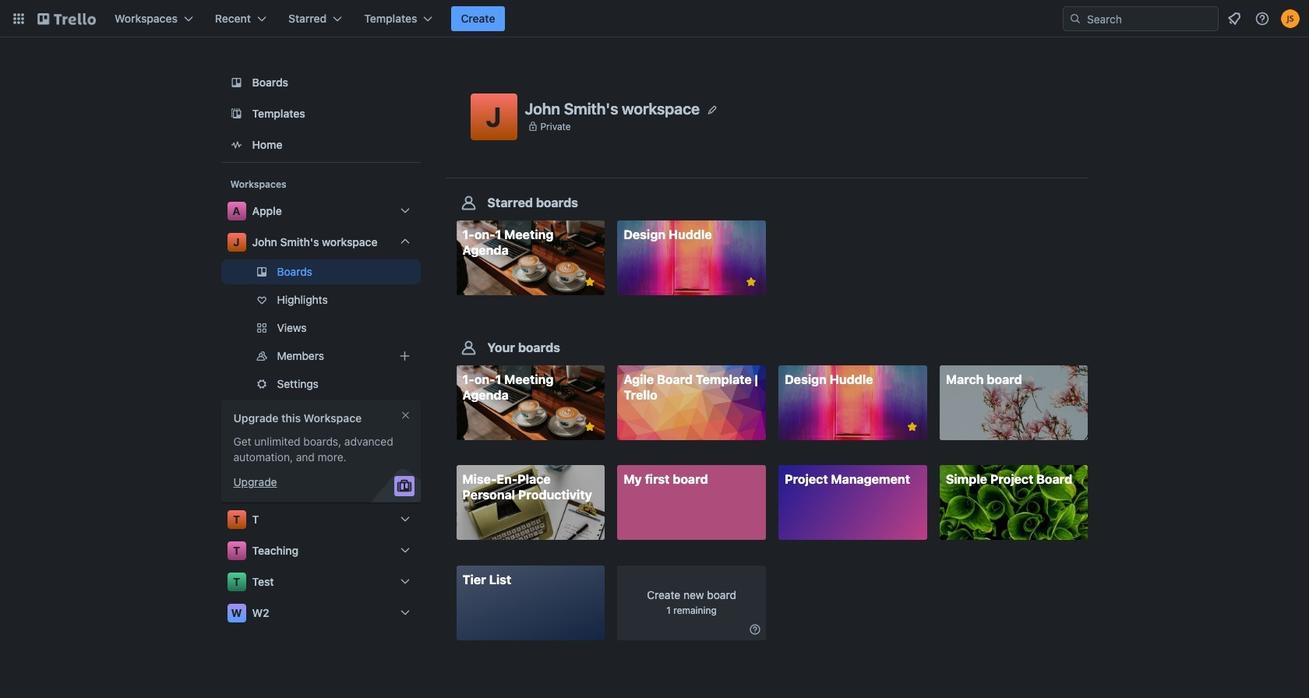 Task type: locate. For each thing, give the bounding box(es) containing it.
click to unstar this board. it will be removed from your starred list. image
[[583, 275, 597, 289]]

board image
[[227, 73, 246, 92]]

0 notifications image
[[1226, 9, 1244, 28]]

primary element
[[0, 0, 1310, 37]]

open information menu image
[[1255, 11, 1271, 27]]

add image
[[396, 347, 414, 366]]



Task type: vqa. For each thing, say whether or not it's contained in the screenshot.
search image
yes



Task type: describe. For each thing, give the bounding box(es) containing it.
john smith (johnsmith38824343) image
[[1282, 9, 1301, 28]]

Search field
[[1082, 8, 1219, 30]]

click to unstar this board. it will be removed from your starred list. image
[[583, 420, 597, 434]]

search image
[[1070, 12, 1082, 25]]

template board image
[[227, 104, 246, 123]]

home image
[[227, 136, 246, 154]]

sm image
[[748, 622, 763, 638]]

back to home image
[[37, 6, 96, 31]]



